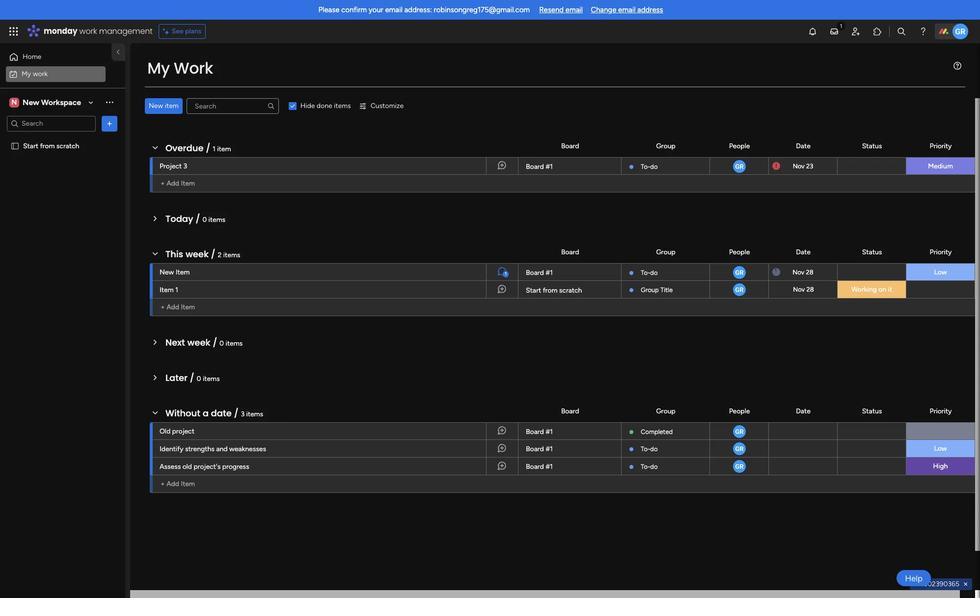 Task type: describe. For each thing, give the bounding box(es) containing it.
2 to- from the top
[[641, 269, 651, 277]]

identify
[[160, 445, 184, 454]]

date
[[211, 407, 232, 420]]

1 + from the top
[[161, 179, 165, 188]]

my work button
[[6, 66, 106, 82]]

week for next
[[187, 337, 211, 349]]

project 3
[[160, 162, 187, 170]]

working on it
[[852, 285, 893, 294]]

assess old project's progress
[[160, 463, 249, 471]]

0 for later /
[[197, 375, 201, 383]]

help button
[[897, 570, 932, 587]]

monday work management
[[44, 26, 153, 37]]

id: 302390365
[[914, 580, 960, 589]]

menu image
[[954, 62, 962, 70]]

high
[[934, 462, 948, 471]]

2 do from the top
[[651, 269, 658, 277]]

1 #1 from the top
[[546, 163, 553, 171]]

group for item
[[657, 142, 676, 150]]

change
[[591, 5, 617, 14]]

workspace options image
[[105, 97, 114, 107]]

item 1
[[160, 286, 178, 294]]

done
[[317, 102, 332, 110]]

resend
[[540, 5, 564, 14]]

overdue / 1 item
[[166, 142, 231, 154]]

3 to- from the top
[[641, 446, 651, 453]]

monday
[[44, 26, 77, 37]]

remove image
[[963, 581, 970, 589]]

select product image
[[9, 27, 19, 36]]

later / 0 items
[[166, 372, 220, 384]]

status for item
[[863, 142, 883, 150]]

status for /
[[863, 407, 883, 415]]

apps image
[[873, 27, 883, 36]]

progress
[[222, 463, 249, 471]]

people for /
[[729, 407, 750, 415]]

1 horizontal spatial start
[[526, 286, 541, 294]]

please
[[319, 5, 340, 14]]

your
[[369, 5, 384, 14]]

change email address link
[[591, 5, 664, 14]]

0 for today /
[[203, 216, 207, 224]]

group for /
[[657, 407, 676, 415]]

/ left 2
[[211, 248, 216, 260]]

options image
[[105, 119, 114, 128]]

2 28 from the top
[[807, 286, 814, 293]]

2 greg robinson image from the top
[[732, 425, 747, 439]]

new for new item
[[149, 102, 163, 110]]

and
[[216, 445, 228, 454]]

project's
[[194, 463, 221, 471]]

address
[[638, 5, 664, 14]]

Filter dashboard by text search field
[[187, 98, 279, 114]]

1 board #1 from the top
[[526, 163, 553, 171]]

work
[[174, 57, 213, 79]]

from inside list box
[[40, 142, 55, 150]]

my work
[[147, 57, 213, 79]]

1 28 from the top
[[807, 269, 814, 276]]

4 board #1 from the top
[[526, 445, 553, 454]]

my work
[[22, 70, 48, 78]]

2 + add item from the top
[[161, 303, 195, 312]]

please confirm your email address: robinsongreg175@gmail.com
[[319, 5, 530, 14]]

strengths
[[185, 445, 215, 454]]

priority for 2
[[930, 248, 952, 256]]

a
[[203, 407, 209, 420]]

23
[[807, 162, 814, 170]]

medium
[[929, 162, 954, 170]]

3 to-do from the top
[[641, 446, 658, 453]]

help
[[906, 574, 923, 583]]

1 nov 28 from the top
[[793, 269, 814, 276]]

items inside the later / 0 items
[[203, 375, 220, 383]]

1 nov from the top
[[793, 162, 805, 170]]

item inside button
[[165, 102, 179, 110]]

priority for item
[[930, 142, 952, 150]]

0 horizontal spatial 1
[[175, 286, 178, 294]]

old project
[[160, 427, 195, 436]]

1 board #1 link from the top
[[525, 158, 616, 175]]

today
[[166, 213, 193, 225]]

resend email
[[540, 5, 583, 14]]

/ right later
[[190, 372, 194, 384]]

items inside next week / 0 items
[[226, 340, 243, 348]]

2 low from the top
[[935, 445, 948, 453]]

4 board #1 link from the top
[[525, 440, 616, 458]]

/ right date
[[234, 407, 239, 420]]

/ right next on the bottom left of page
[[213, 337, 217, 349]]

3 inside without a date / 3 items
[[241, 410, 245, 419]]

priority for /
[[930, 407, 952, 415]]

1 horizontal spatial start from scratch
[[526, 286, 582, 294]]

2
[[218, 251, 222, 259]]

search everything image
[[897, 27, 907, 36]]

inbox image
[[830, 27, 840, 36]]

3 nov from the top
[[793, 286, 805, 293]]

2 board #1 link from the top
[[525, 264, 616, 282]]

2 #1 from the top
[[546, 269, 553, 277]]

1 to-do from the top
[[641, 163, 658, 170]]

1 horizontal spatial scratch
[[560, 286, 582, 294]]

management
[[99, 26, 153, 37]]

new for new workspace
[[23, 98, 39, 107]]

customize
[[371, 102, 404, 110]]

address:
[[405, 5, 432, 14]]

3 add from the top
[[167, 480, 179, 488]]

group for 2
[[657, 248, 676, 256]]

5 board #1 link from the top
[[525, 458, 616, 476]]

confirm
[[342, 5, 367, 14]]

without
[[166, 407, 200, 420]]

old
[[160, 427, 171, 436]]

start inside list box
[[23, 142, 38, 150]]

assess
[[160, 463, 181, 471]]

on
[[879, 285, 887, 294]]

2 nov from the top
[[793, 269, 805, 276]]

group title
[[641, 286, 673, 294]]

email for change email address
[[619, 5, 636, 14]]

title
[[661, 286, 673, 294]]

my for my work
[[147, 57, 170, 79]]

old
[[183, 463, 192, 471]]

people for 2
[[729, 248, 750, 256]]

project
[[172, 427, 195, 436]]

302390365
[[924, 580, 960, 589]]

work for monday
[[79, 26, 97, 37]]

new item
[[160, 268, 190, 277]]

3 + add item from the top
[[161, 480, 195, 488]]

plans
[[185, 27, 202, 35]]

new item button
[[145, 98, 183, 114]]

5 #1 from the top
[[546, 463, 553, 471]]

id:
[[914, 580, 923, 589]]



Task type: vqa. For each thing, say whether or not it's contained in the screenshot.
/
yes



Task type: locate. For each thing, give the bounding box(es) containing it.
1 priority from the top
[[930, 142, 952, 150]]

2 nov 28 from the top
[[793, 286, 814, 293]]

1 vertical spatial nov 28
[[793, 286, 814, 293]]

1 vertical spatial greg robinson image
[[732, 425, 747, 439]]

public board image
[[10, 141, 20, 151]]

2 status from the top
[[863, 248, 883, 256]]

low
[[935, 268, 948, 277], [935, 445, 948, 453]]

weaknesses
[[229, 445, 266, 454]]

board #1 link
[[525, 158, 616, 175], [525, 264, 616, 282], [525, 423, 616, 441], [525, 440, 616, 458], [525, 458, 616, 476]]

see plans
[[172, 27, 202, 35]]

new for new item
[[160, 268, 174, 277]]

1 status from the top
[[863, 142, 883, 150]]

2 date from the top
[[797, 248, 811, 256]]

new inside button
[[149, 102, 163, 110]]

items inside today / 0 items
[[209, 216, 226, 224]]

items inside without a date / 3 items
[[246, 410, 263, 419]]

1 vertical spatial start
[[526, 286, 541, 294]]

+ add item down assess
[[161, 480, 195, 488]]

start from scratch
[[23, 142, 79, 150], [526, 286, 582, 294]]

1 vertical spatial priority
[[930, 248, 952, 256]]

item inside overdue / 1 item
[[217, 145, 231, 153]]

1 horizontal spatial my
[[147, 57, 170, 79]]

from
[[40, 142, 55, 150], [543, 286, 558, 294]]

next
[[166, 337, 185, 349]]

resend email link
[[540, 5, 583, 14]]

robinsongreg175@gmail.com
[[434, 5, 530, 14]]

0 vertical spatial + add item
[[161, 179, 195, 188]]

2 vertical spatial status
[[863, 407, 883, 415]]

1 horizontal spatial work
[[79, 26, 97, 37]]

0 vertical spatial week
[[186, 248, 209, 260]]

1 inside button
[[505, 271, 507, 277]]

home
[[23, 53, 41, 61]]

notifications image
[[808, 27, 818, 36]]

my down home in the top left of the page
[[22, 70, 31, 78]]

work inside 'button'
[[33, 70, 48, 78]]

work right monday
[[79, 26, 97, 37]]

nov 28
[[793, 269, 814, 276], [793, 286, 814, 293]]

email for resend email
[[566, 5, 583, 14]]

week left 2
[[186, 248, 209, 260]]

scratch
[[56, 142, 79, 150], [560, 286, 582, 294]]

0 vertical spatial +
[[161, 179, 165, 188]]

id: 302390365 element
[[911, 579, 973, 591]]

0 vertical spatial 1
[[213, 145, 216, 153]]

4 #1 from the top
[[546, 445, 553, 454]]

2 vertical spatial 0
[[197, 375, 201, 383]]

board #1
[[526, 163, 553, 171], [526, 269, 553, 277], [526, 428, 553, 436], [526, 445, 553, 454], [526, 463, 553, 471]]

start from scratch link
[[525, 281, 616, 299]]

0 vertical spatial priority
[[930, 142, 952, 150]]

date for item
[[797, 142, 811, 150]]

0 inside next week / 0 items
[[220, 340, 224, 348]]

change email address
[[591, 5, 664, 14]]

new up item 1
[[160, 268, 174, 277]]

week for this
[[186, 248, 209, 260]]

1 low from the top
[[935, 268, 948, 277]]

people
[[729, 142, 750, 150], [729, 248, 750, 256], [729, 407, 750, 415]]

0 vertical spatial 3
[[184, 162, 187, 170]]

2 email from the left
[[566, 5, 583, 14]]

28
[[807, 269, 814, 276], [807, 286, 814, 293]]

Search in workspace field
[[21, 118, 82, 129]]

0 inside today / 0 items
[[203, 216, 207, 224]]

/ right today
[[196, 213, 200, 225]]

2 horizontal spatial 1
[[505, 271, 507, 277]]

group
[[657, 142, 676, 150], [657, 248, 676, 256], [641, 286, 659, 294], [657, 407, 676, 415]]

0 right today
[[203, 216, 207, 224]]

board
[[561, 142, 579, 150], [526, 163, 544, 171], [561, 248, 579, 256], [526, 269, 544, 277], [561, 407, 579, 415], [526, 428, 544, 436], [526, 445, 544, 454], [526, 463, 544, 471]]

3 board #1 from the top
[[526, 428, 553, 436]]

0 horizontal spatial work
[[33, 70, 48, 78]]

0 vertical spatial start from scratch
[[23, 142, 79, 150]]

0 vertical spatial 28
[[807, 269, 814, 276]]

0 horizontal spatial from
[[40, 142, 55, 150]]

item
[[165, 102, 179, 110], [217, 145, 231, 153]]

greg robinson image
[[732, 159, 747, 174], [732, 425, 747, 439]]

0 right later
[[197, 375, 201, 383]]

this week / 2 items
[[166, 248, 240, 260]]

workspace image
[[9, 97, 19, 108]]

1 vertical spatial date
[[797, 248, 811, 256]]

1 vertical spatial add
[[167, 303, 179, 312]]

new workspace
[[23, 98, 81, 107]]

2 vertical spatial +
[[161, 480, 165, 488]]

2 horizontal spatial 0
[[220, 340, 224, 348]]

help image
[[919, 27, 929, 36]]

3 do from the top
[[651, 446, 658, 453]]

1 vertical spatial + add item
[[161, 303, 195, 312]]

2 vertical spatial priority
[[930, 407, 952, 415]]

+ add item down project 3
[[161, 179, 195, 188]]

email right change on the right of page
[[619, 5, 636, 14]]

0 horizontal spatial start from scratch
[[23, 142, 79, 150]]

1 horizontal spatial from
[[543, 286, 558, 294]]

+ down item 1
[[161, 303, 165, 312]]

2 people from the top
[[729, 248, 750, 256]]

1 vertical spatial low
[[935, 445, 948, 453]]

+
[[161, 179, 165, 188], [161, 303, 165, 312], [161, 480, 165, 488]]

item right overdue
[[217, 145, 231, 153]]

status
[[863, 142, 883, 150], [863, 248, 883, 256], [863, 407, 883, 415]]

1 to- from the top
[[641, 163, 651, 170]]

1 button
[[486, 263, 518, 281]]

1 horizontal spatial 0
[[203, 216, 207, 224]]

0 vertical spatial work
[[79, 26, 97, 37]]

0 horizontal spatial 3
[[184, 162, 187, 170]]

project
[[160, 162, 182, 170]]

2 vertical spatial date
[[797, 407, 811, 415]]

date
[[797, 142, 811, 150], [797, 248, 811, 256], [797, 407, 811, 415]]

+ down assess
[[161, 480, 165, 488]]

+ add item down item 1
[[161, 303, 195, 312]]

3 right project
[[184, 162, 187, 170]]

1 do from the top
[[651, 163, 658, 170]]

see
[[172, 27, 184, 35]]

1 horizontal spatial item
[[217, 145, 231, 153]]

0 inside the later / 0 items
[[197, 375, 201, 383]]

4 do from the top
[[651, 463, 658, 471]]

1 vertical spatial 0
[[220, 340, 224, 348]]

1 vertical spatial from
[[543, 286, 558, 294]]

2 horizontal spatial email
[[619, 5, 636, 14]]

today / 0 items
[[166, 213, 226, 225]]

3 board #1 link from the top
[[525, 423, 616, 441]]

work
[[79, 26, 97, 37], [33, 70, 48, 78]]

start from scratch list box
[[0, 136, 125, 287]]

to-
[[641, 163, 651, 170], [641, 269, 651, 277], [641, 446, 651, 453], [641, 463, 651, 471]]

without a date / 3 items
[[166, 407, 263, 420]]

workspace selection element
[[9, 97, 83, 108]]

+ down project
[[161, 179, 165, 188]]

0 vertical spatial add
[[167, 179, 179, 188]]

2 + from the top
[[161, 303, 165, 312]]

1 vertical spatial +
[[161, 303, 165, 312]]

0 up the later / 0 items
[[220, 340, 224, 348]]

None search field
[[187, 98, 279, 114]]

3 + from the top
[[161, 480, 165, 488]]

3 email from the left
[[619, 5, 636, 14]]

n
[[12, 98, 17, 106]]

scratch inside list box
[[56, 142, 79, 150]]

2 vertical spatial + add item
[[161, 480, 195, 488]]

0 vertical spatial from
[[40, 142, 55, 150]]

0 vertical spatial item
[[165, 102, 179, 110]]

1 vertical spatial scratch
[[560, 286, 582, 294]]

1 greg robinson image from the top
[[732, 159, 747, 174]]

0 horizontal spatial start
[[23, 142, 38, 150]]

to-do
[[641, 163, 658, 170], [641, 269, 658, 277], [641, 446, 658, 453], [641, 463, 658, 471]]

identify strengths and weaknesses
[[160, 445, 266, 454]]

priority
[[930, 142, 952, 150], [930, 248, 952, 256], [930, 407, 952, 415]]

hide
[[301, 102, 315, 110]]

1 + add item from the top
[[161, 179, 195, 188]]

0 vertical spatial people
[[729, 142, 750, 150]]

nov
[[793, 162, 805, 170], [793, 269, 805, 276], [793, 286, 805, 293]]

start
[[23, 142, 38, 150], [526, 286, 541, 294]]

#1
[[546, 163, 553, 171], [546, 269, 553, 277], [546, 428, 553, 436], [546, 445, 553, 454], [546, 463, 553, 471]]

1 vertical spatial 28
[[807, 286, 814, 293]]

add down project 3
[[167, 179, 179, 188]]

date for 2
[[797, 248, 811, 256]]

0 vertical spatial status
[[863, 142, 883, 150]]

/
[[206, 142, 211, 154], [196, 213, 200, 225], [211, 248, 216, 260], [213, 337, 217, 349], [190, 372, 194, 384], [234, 407, 239, 420]]

1 vertical spatial start from scratch
[[526, 286, 582, 294]]

item down my work
[[165, 102, 179, 110]]

0 vertical spatial start
[[23, 142, 38, 150]]

0 vertical spatial low
[[935, 268, 948, 277]]

email right resend
[[566, 5, 583, 14]]

1 people from the top
[[729, 142, 750, 150]]

items inside this week / 2 items
[[223, 251, 240, 259]]

2 board #1 from the top
[[526, 269, 553, 277]]

email right 'your'
[[385, 5, 403, 14]]

new inside workspace selection element
[[23, 98, 39, 107]]

later
[[166, 372, 188, 384]]

greg robinson image
[[953, 24, 969, 39], [732, 265, 747, 280], [732, 283, 747, 297], [732, 442, 747, 456], [732, 459, 747, 474]]

working
[[852, 285, 877, 294]]

add down item 1
[[167, 303, 179, 312]]

this
[[166, 248, 183, 260]]

0 vertical spatial scratch
[[56, 142, 79, 150]]

0 horizontal spatial item
[[165, 102, 179, 110]]

0 vertical spatial nov
[[793, 162, 805, 170]]

see plans button
[[159, 24, 206, 39]]

workspace
[[41, 98, 81, 107]]

0 vertical spatial greg robinson image
[[732, 159, 747, 174]]

new down my work
[[149, 102, 163, 110]]

3 right date
[[241, 410, 245, 419]]

week
[[186, 248, 209, 260], [187, 337, 211, 349]]

4 to- from the top
[[641, 463, 651, 471]]

1 add from the top
[[167, 179, 179, 188]]

2 vertical spatial people
[[729, 407, 750, 415]]

option
[[0, 137, 125, 139]]

0 vertical spatial nov 28
[[793, 269, 814, 276]]

new item
[[149, 102, 179, 110]]

my
[[147, 57, 170, 79], [22, 70, 31, 78]]

+ add item
[[161, 179, 195, 188], [161, 303, 195, 312], [161, 480, 195, 488]]

1 date from the top
[[797, 142, 811, 150]]

2 vertical spatial 1
[[175, 286, 178, 294]]

1
[[213, 145, 216, 153], [505, 271, 507, 277], [175, 286, 178, 294]]

5 board #1 from the top
[[526, 463, 553, 471]]

completed
[[641, 428, 673, 436]]

1 vertical spatial people
[[729, 248, 750, 256]]

2 to-do from the top
[[641, 269, 658, 277]]

3 people from the top
[[729, 407, 750, 415]]

2 priority from the top
[[930, 248, 952, 256]]

0 horizontal spatial scratch
[[56, 142, 79, 150]]

work for my
[[33, 70, 48, 78]]

0 horizontal spatial email
[[385, 5, 403, 14]]

my left work
[[147, 57, 170, 79]]

1 vertical spatial nov
[[793, 269, 805, 276]]

1 vertical spatial 3
[[241, 410, 245, 419]]

work down home in the top left of the page
[[33, 70, 48, 78]]

new right n
[[23, 98, 39, 107]]

hide done items
[[301, 102, 351, 110]]

1 vertical spatial work
[[33, 70, 48, 78]]

0 horizontal spatial my
[[22, 70, 31, 78]]

2 vertical spatial add
[[167, 480, 179, 488]]

people for item
[[729, 142, 750, 150]]

search image
[[267, 102, 275, 110]]

overdue
[[166, 142, 204, 154]]

my inside "my work" 'button'
[[22, 70, 31, 78]]

3 date from the top
[[797, 407, 811, 415]]

do
[[651, 163, 658, 170], [651, 269, 658, 277], [651, 446, 658, 453], [651, 463, 658, 471]]

invite members image
[[852, 27, 861, 36]]

1 horizontal spatial 1
[[213, 145, 216, 153]]

next week / 0 items
[[166, 337, 243, 349]]

1 inside overdue / 1 item
[[213, 145, 216, 153]]

2 vertical spatial nov
[[793, 286, 805, 293]]

/ right overdue
[[206, 142, 211, 154]]

3
[[184, 162, 187, 170], [241, 410, 245, 419]]

1 horizontal spatial email
[[566, 5, 583, 14]]

1 vertical spatial item
[[217, 145, 231, 153]]

2 add from the top
[[167, 303, 179, 312]]

nov 23
[[793, 162, 814, 170]]

3 status from the top
[[863, 407, 883, 415]]

my for my work
[[22, 70, 31, 78]]

0 vertical spatial 0
[[203, 216, 207, 224]]

1 horizontal spatial 3
[[241, 410, 245, 419]]

1 vertical spatial 1
[[505, 271, 507, 277]]

status for 2
[[863, 248, 883, 256]]

home button
[[6, 49, 106, 65]]

add down assess
[[167, 480, 179, 488]]

0 vertical spatial date
[[797, 142, 811, 150]]

1 vertical spatial status
[[863, 248, 883, 256]]

week right next on the bottom left of page
[[187, 337, 211, 349]]

0 horizontal spatial 0
[[197, 375, 201, 383]]

4 to-do from the top
[[641, 463, 658, 471]]

v2 overdue deadline image
[[773, 161, 781, 171]]

1 vertical spatial week
[[187, 337, 211, 349]]

date for /
[[797, 407, 811, 415]]

3 #1 from the top
[[546, 428, 553, 436]]

it
[[889, 285, 893, 294]]

3 priority from the top
[[930, 407, 952, 415]]

1 image
[[837, 20, 846, 31]]

start from scratch inside list box
[[23, 142, 79, 150]]

customize button
[[355, 98, 408, 114]]

add
[[167, 179, 179, 188], [167, 303, 179, 312], [167, 480, 179, 488]]

1 email from the left
[[385, 5, 403, 14]]



